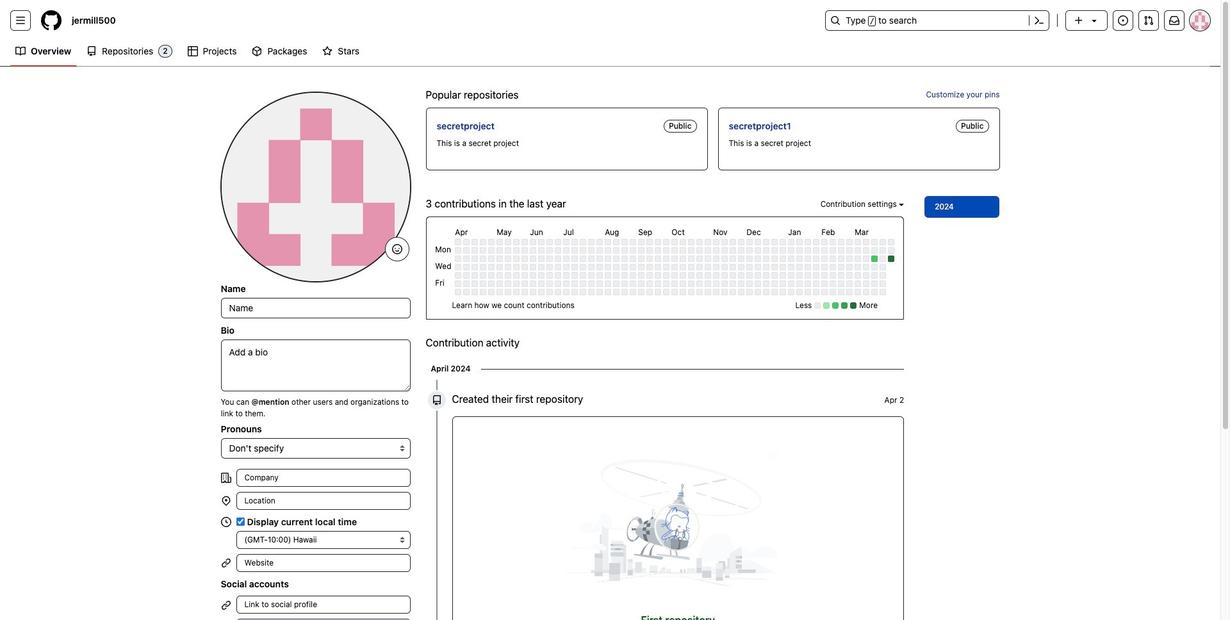 Task type: describe. For each thing, give the bounding box(es) containing it.
homepage image
[[41, 10, 62, 31]]

Company field
[[236, 469, 411, 487]]

Website field
[[236, 555, 411, 573]]

Name field
[[221, 298, 411, 319]]

change your avatar image
[[221, 92, 411, 282]]

organization image
[[221, 473, 231, 483]]

location image
[[221, 496, 231, 506]]

notifications image
[[1170, 15, 1180, 26]]

star image
[[323, 46, 333, 56]]

plus image
[[1075, 15, 1085, 26]]

smiley image
[[392, 244, 402, 255]]

issue opened image
[[1119, 15, 1129, 26]]



Task type: locate. For each thing, give the bounding box(es) containing it.
congratulations on your first repository! image
[[518, 428, 839, 620]]

table image
[[188, 46, 198, 56]]

package image
[[252, 46, 263, 56]]

book image
[[15, 46, 26, 56]]

Add a bio text field
[[221, 340, 411, 392]]

command palette image
[[1035, 15, 1045, 26]]

cell
[[455, 239, 462, 246], [464, 239, 470, 246], [472, 239, 478, 246], [480, 239, 487, 246], [489, 239, 495, 246], [497, 239, 503, 246], [505, 239, 512, 246], [514, 239, 520, 246], [522, 239, 528, 246], [530, 239, 537, 246], [539, 239, 545, 246], [547, 239, 553, 246], [555, 239, 562, 246], [564, 239, 570, 246], [572, 239, 579, 246], [580, 239, 587, 246], [589, 239, 595, 246], [597, 239, 604, 246], [605, 239, 612, 246], [614, 239, 620, 246], [622, 239, 629, 246], [630, 239, 637, 246], [639, 239, 645, 246], [647, 239, 654, 246], [655, 239, 662, 246], [664, 239, 670, 246], [672, 239, 679, 246], [680, 239, 687, 246], [689, 239, 695, 246], [697, 239, 704, 246], [705, 239, 712, 246], [714, 239, 720, 246], [722, 239, 729, 246], [730, 239, 737, 246], [739, 239, 745, 246], [747, 239, 754, 246], [755, 239, 762, 246], [764, 239, 770, 246], [772, 239, 779, 246], [780, 239, 787, 246], [789, 239, 795, 246], [797, 239, 804, 246], [805, 239, 812, 246], [814, 239, 820, 246], [822, 239, 829, 246], [830, 239, 837, 246], [839, 239, 845, 246], [847, 239, 854, 246], [855, 239, 862, 246], [864, 239, 870, 246], [872, 239, 879, 246], [880, 239, 887, 246], [889, 239, 895, 246], [455, 248, 462, 254], [464, 248, 470, 254], [472, 248, 478, 254], [480, 248, 487, 254], [489, 248, 495, 254], [497, 248, 503, 254], [505, 248, 512, 254], [514, 248, 520, 254], [522, 248, 528, 254], [530, 248, 537, 254], [539, 248, 545, 254], [547, 248, 553, 254], [555, 248, 562, 254], [564, 248, 570, 254], [572, 248, 579, 254], [580, 248, 587, 254], [589, 248, 595, 254], [597, 248, 604, 254], [605, 248, 612, 254], [614, 248, 620, 254], [622, 248, 629, 254], [630, 248, 637, 254], [639, 248, 645, 254], [647, 248, 654, 254], [655, 248, 662, 254], [664, 248, 670, 254], [672, 248, 679, 254], [680, 248, 687, 254], [689, 248, 695, 254], [697, 248, 704, 254], [705, 248, 712, 254], [714, 248, 720, 254], [722, 248, 729, 254], [730, 248, 737, 254], [739, 248, 745, 254], [747, 248, 754, 254], [755, 248, 762, 254], [764, 248, 770, 254], [772, 248, 779, 254], [780, 248, 787, 254], [789, 248, 795, 254], [797, 248, 804, 254], [805, 248, 812, 254], [814, 248, 820, 254], [822, 248, 829, 254], [830, 248, 837, 254], [839, 248, 845, 254], [847, 248, 854, 254], [855, 248, 862, 254], [864, 248, 870, 254], [872, 248, 879, 254], [880, 248, 887, 254], [889, 248, 895, 254], [455, 256, 462, 262], [464, 256, 470, 262], [472, 256, 478, 262], [480, 256, 487, 262], [489, 256, 495, 262], [497, 256, 503, 262], [505, 256, 512, 262], [514, 256, 520, 262], [522, 256, 528, 262], [530, 256, 537, 262], [539, 256, 545, 262], [547, 256, 553, 262], [555, 256, 562, 262], [564, 256, 570, 262], [572, 256, 579, 262], [580, 256, 587, 262], [589, 256, 595, 262], [597, 256, 604, 262], [605, 256, 612, 262], [614, 256, 620, 262], [622, 256, 629, 262], [630, 256, 637, 262], [639, 256, 645, 262], [647, 256, 654, 262], [655, 256, 662, 262], [664, 256, 670, 262], [672, 256, 679, 262], [680, 256, 687, 262], [689, 256, 695, 262], [697, 256, 704, 262], [705, 256, 712, 262], [714, 256, 720, 262], [722, 256, 729, 262], [730, 256, 737, 262], [739, 256, 745, 262], [747, 256, 754, 262], [755, 256, 762, 262], [764, 256, 770, 262], [772, 256, 779, 262], [780, 256, 787, 262], [789, 256, 795, 262], [797, 256, 804, 262], [805, 256, 812, 262], [814, 256, 820, 262], [822, 256, 829, 262], [830, 256, 837, 262], [839, 256, 845, 262], [847, 256, 854, 262], [855, 256, 862, 262], [864, 256, 870, 262], [872, 256, 879, 262], [880, 256, 887, 262], [889, 256, 895, 262], [455, 264, 462, 271], [464, 264, 470, 271], [472, 264, 478, 271], [480, 264, 487, 271], [489, 264, 495, 271], [497, 264, 503, 271], [505, 264, 512, 271], [514, 264, 520, 271], [522, 264, 528, 271], [530, 264, 537, 271], [539, 264, 545, 271], [547, 264, 553, 271], [555, 264, 562, 271], [564, 264, 570, 271], [572, 264, 579, 271], [580, 264, 587, 271], [589, 264, 595, 271], [597, 264, 604, 271], [605, 264, 612, 271], [614, 264, 620, 271], [622, 264, 629, 271], [630, 264, 637, 271], [639, 264, 645, 271], [647, 264, 654, 271], [655, 264, 662, 271], [664, 264, 670, 271], [672, 264, 679, 271], [680, 264, 687, 271], [689, 264, 695, 271], [697, 264, 704, 271], [705, 264, 712, 271], [714, 264, 720, 271], [722, 264, 729, 271], [730, 264, 737, 271], [739, 264, 745, 271], [747, 264, 754, 271], [755, 264, 762, 271], [764, 264, 770, 271], [772, 264, 779, 271], [780, 264, 787, 271], [789, 264, 795, 271], [797, 264, 804, 271], [805, 264, 812, 271], [814, 264, 820, 271], [822, 264, 829, 271], [830, 264, 837, 271], [839, 264, 845, 271], [847, 264, 854, 271], [855, 264, 862, 271], [864, 264, 870, 271], [872, 264, 879, 271], [880, 264, 887, 271], [455, 273, 462, 279], [464, 273, 470, 279], [472, 273, 478, 279], [480, 273, 487, 279], [489, 273, 495, 279], [497, 273, 503, 279], [505, 273, 512, 279], [514, 273, 520, 279], [522, 273, 528, 279], [530, 273, 537, 279], [539, 273, 545, 279], [547, 273, 553, 279], [555, 273, 562, 279], [564, 273, 570, 279], [572, 273, 579, 279], [580, 273, 587, 279], [589, 273, 595, 279], [597, 273, 604, 279], [605, 273, 612, 279], [614, 273, 620, 279], [622, 273, 629, 279], [630, 273, 637, 279], [639, 273, 645, 279], [647, 273, 654, 279], [655, 273, 662, 279], [664, 273, 670, 279], [672, 273, 679, 279], [680, 273, 687, 279], [689, 273, 695, 279], [697, 273, 704, 279], [705, 273, 712, 279], [714, 273, 720, 279], [722, 273, 729, 279], [730, 273, 737, 279], [739, 273, 745, 279], [747, 273, 754, 279], [755, 273, 762, 279], [764, 273, 770, 279], [772, 273, 779, 279], [780, 273, 787, 279], [789, 273, 795, 279], [797, 273, 804, 279], [805, 273, 812, 279], [814, 273, 820, 279], [822, 273, 829, 279], [830, 273, 837, 279], [839, 273, 845, 279], [847, 273, 854, 279], [855, 273, 862, 279], [864, 273, 870, 279], [872, 273, 879, 279], [880, 273, 887, 279], [455, 281, 462, 287], [464, 281, 470, 287], [472, 281, 478, 287], [480, 281, 487, 287], [489, 281, 495, 287], [497, 281, 503, 287], [505, 281, 512, 287], [514, 281, 520, 287], [522, 281, 528, 287], [530, 281, 537, 287], [539, 281, 545, 287], [547, 281, 553, 287], [555, 281, 562, 287], [564, 281, 570, 287], [572, 281, 579, 287], [580, 281, 587, 287], [589, 281, 595, 287], [597, 281, 604, 287], [605, 281, 612, 287], [614, 281, 620, 287], [622, 281, 629, 287], [630, 281, 637, 287], [639, 281, 645, 287], [647, 281, 654, 287], [655, 281, 662, 287], [664, 281, 670, 287], [672, 281, 679, 287], [680, 281, 687, 287], [689, 281, 695, 287], [697, 281, 704, 287], [705, 281, 712, 287], [714, 281, 720, 287], [722, 281, 729, 287], [730, 281, 737, 287], [739, 281, 745, 287], [747, 281, 754, 287], [755, 281, 762, 287], [764, 281, 770, 287], [772, 281, 779, 287], [780, 281, 787, 287], [789, 281, 795, 287], [797, 281, 804, 287], [805, 281, 812, 287], [814, 281, 820, 287], [822, 281, 829, 287], [830, 281, 837, 287], [839, 281, 845, 287], [847, 281, 854, 287], [855, 281, 862, 287], [864, 281, 870, 287], [872, 281, 879, 287], [880, 281, 887, 287], [455, 289, 462, 296], [464, 289, 470, 296], [472, 289, 478, 296], [480, 289, 487, 296], [489, 289, 495, 296], [497, 289, 503, 296], [505, 289, 512, 296], [514, 289, 520, 296], [522, 289, 528, 296], [530, 289, 537, 296], [539, 289, 545, 296], [547, 289, 553, 296], [555, 289, 562, 296], [564, 289, 570, 296], [572, 289, 579, 296], [580, 289, 587, 296], [589, 289, 595, 296], [597, 289, 604, 296], [605, 289, 612, 296], [614, 289, 620, 296], [622, 289, 629, 296], [630, 289, 637, 296], [639, 289, 645, 296], [647, 289, 654, 296], [655, 289, 662, 296], [664, 289, 670, 296], [672, 289, 679, 296], [680, 289, 687, 296], [689, 289, 695, 296], [697, 289, 704, 296], [705, 289, 712, 296], [714, 289, 720, 296], [722, 289, 729, 296], [730, 289, 737, 296], [739, 289, 745, 296], [747, 289, 754, 296], [755, 289, 762, 296], [764, 289, 770, 296], [772, 289, 779, 296], [780, 289, 787, 296], [789, 289, 795, 296], [797, 289, 804, 296], [805, 289, 812, 296], [814, 289, 820, 296], [822, 289, 829, 296], [830, 289, 837, 296], [839, 289, 845, 296], [847, 289, 854, 296], [855, 289, 862, 296], [864, 289, 870, 296], [872, 289, 879, 296], [880, 289, 887, 296]]

triangle down image
[[1090, 15, 1100, 26]]

link image
[[221, 558, 231, 569]]

repo image
[[432, 396, 442, 406]]

Link to social profile text field
[[236, 596, 411, 614]]

grid
[[434, 225, 897, 298]]

repo image
[[87, 46, 97, 56]]

None checkbox
[[236, 518, 245, 526]]

git pull request image
[[1144, 15, 1155, 26]]

clock image
[[221, 517, 231, 527]]

Location field
[[236, 492, 411, 510]]

Link to social profile text field
[[236, 619, 411, 621]]

social account image
[[221, 600, 231, 611]]



Task type: vqa. For each thing, say whether or not it's contained in the screenshot.
the bottommost star icon
no



